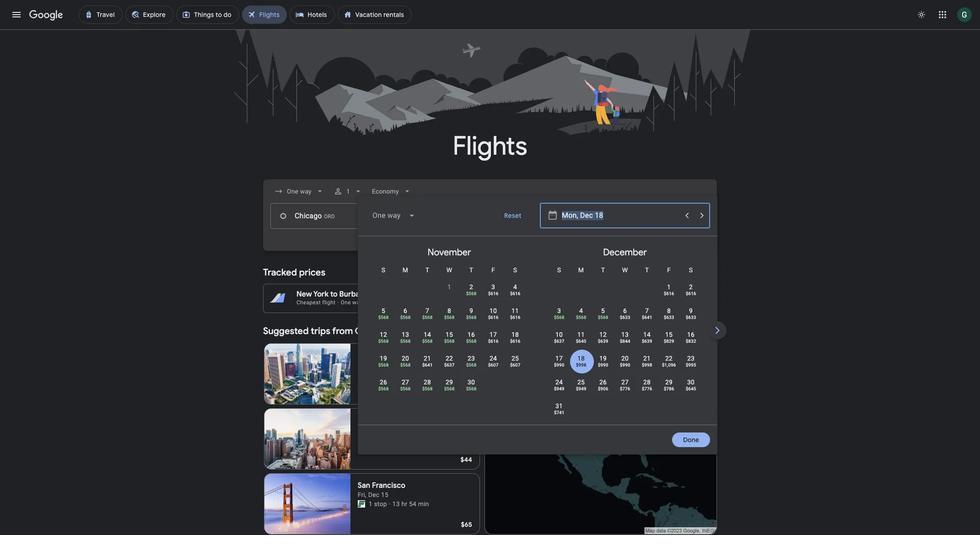 Task type: locate. For each thing, give the bounding box(es) containing it.
9 inside 9 $568
[[470, 307, 473, 314]]

13 left 54
[[392, 500, 400, 508]]

$607 for 24
[[488, 362, 499, 368]]

$641 inside november row group
[[422, 362, 433, 368]]

1 horizontal spatial way
[[505, 299, 515, 306]]

w down december at the top of page
[[622, 266, 628, 274]]

$568 down chicago
[[378, 339, 389, 344]]

14 inside 14 $639
[[643, 331, 651, 338]]

2
[[470, 283, 473, 291], [689, 283, 693, 291]]

1 30 from the left
[[468, 378, 475, 386]]

13 $844
[[620, 331, 630, 344]]

, 645 us dollars element right ", 786 us dollars" element
[[686, 386, 696, 391]]

0 horizontal spatial 26
[[380, 378, 387, 386]]

burbank
[[339, 290, 368, 299], [481, 290, 509, 299]]

2 $990 from the left
[[598, 362, 608, 368]]

7 down boston
[[645, 307, 649, 314]]

new for new york to burbank or los angeles
[[297, 290, 312, 299]]

$633
[[620, 315, 630, 320], [664, 315, 674, 320], [686, 315, 696, 320]]

$616 for 11
[[510, 315, 521, 320]]

 image
[[389, 499, 391, 508]]

sat, nov 4 element
[[513, 282, 517, 292]]

thu, dec 28 element
[[643, 378, 651, 387]]

w inside november row group
[[447, 266, 452, 274]]

december row group
[[537, 240, 713, 423]]

, 607 us dollars element
[[488, 362, 499, 368], [510, 362, 521, 368]]

$639
[[598, 339, 608, 344], [642, 339, 652, 344]]

1 horizontal spatial $998
[[642, 362, 652, 368]]

Flight search field
[[256, 179, 889, 454]]

0 horizontal spatial 28
[[424, 378, 431, 386]]

2 to from the left
[[472, 290, 479, 299]]

, 998 us dollars element
[[576, 362, 586, 368], [642, 362, 652, 368]]

row
[[438, 275, 526, 304], [658, 275, 702, 304], [373, 302, 526, 328], [548, 302, 702, 328], [373, 326, 526, 352], [548, 326, 702, 352], [373, 350, 526, 376], [548, 350, 702, 376], [373, 373, 482, 400], [548, 373, 702, 400]]

min for 13 hr 50 min
[[418, 370, 429, 378]]

11 for 11 $616
[[512, 307, 519, 314]]

2 inside 2 $616
[[689, 283, 693, 291]]

wed, nov 1 element
[[448, 282, 451, 292]]

21 inside 21 $641
[[424, 355, 431, 362]]

or
[[370, 290, 377, 299], [511, 290, 519, 299]]

4
[[513, 283, 517, 291], [579, 307, 583, 314]]

1 22 from the left
[[446, 355, 453, 362]]

2 , 633 us dollars element from the left
[[664, 315, 674, 320]]

, 568 us dollars element for sun, nov 12 element
[[378, 339, 389, 344]]

$616 up sat, nov 11 element
[[510, 291, 521, 296]]

to
[[330, 290, 338, 299], [472, 290, 479, 299], [635, 290, 643, 299]]

, 741 us dollars element
[[554, 410, 564, 415]]

None field
[[270, 183, 328, 200], [368, 183, 415, 200], [365, 205, 423, 227], [270, 183, 328, 200], [368, 183, 415, 200], [365, 205, 423, 227]]

york for boston
[[619, 290, 634, 299]]

28 down 13 hr 50 min
[[424, 378, 431, 386]]

explore
[[644, 327, 667, 335]]

1 jan from the top
[[374, 361, 384, 368]]

, 633 us dollars element for 8
[[664, 315, 674, 320]]

1 hr from the top
[[402, 370, 407, 378]]

15 inside 15 $568
[[446, 331, 453, 338]]

mon, nov 13 element
[[402, 330, 409, 339]]

2 2 from the left
[[689, 283, 693, 291]]

prices
[[299, 267, 325, 278]]

$776 for 27
[[620, 386, 630, 391]]

s up 'sat, nov 4' element
[[513, 266, 517, 274]]

1 , 639 us dollars element from the left
[[598, 339, 608, 344]]

0 horizontal spatial 21
[[424, 355, 431, 362]]

0 horizontal spatial 16
[[468, 331, 475, 338]]

29
[[446, 378, 453, 386], [665, 378, 673, 386]]

fri, dec 15 element
[[665, 330, 673, 339]]

, 568 us dollars element for sun, nov 5 element
[[378, 315, 389, 320]]

$616 for 10
[[488, 315, 499, 320]]

1 , 776 us dollars element from the left
[[620, 386, 630, 391]]

mon, dec 18, departure date. element
[[578, 354, 585, 363]]

1 horizontal spatial , 639 us dollars element
[[642, 339, 652, 344]]

0 horizontal spatial , 998 us dollars element
[[576, 362, 586, 368]]

12 inside 12 $568
[[380, 331, 387, 338]]

22 inside 22 $1,096
[[665, 355, 673, 362]]

1 $633 from the left
[[620, 315, 630, 320]]

25 inside 25 $607
[[512, 355, 519, 362]]

0 horizontal spatial 22
[[446, 355, 453, 362]]

, 607 us dollars element for 25
[[510, 362, 521, 368]]

16
[[468, 331, 475, 338], [687, 331, 695, 338]]

december
[[603, 247, 647, 258]]

2 7 from the left
[[645, 307, 649, 314]]

2 horizontal spatial 15
[[665, 331, 673, 338]]

new up the spirit icon
[[358, 416, 373, 425]]

1 20 from the left
[[402, 355, 409, 362]]

, 568 us dollars element right the 29 $568
[[466, 386, 477, 391]]

wed, nov 8 element
[[448, 306, 451, 315]]

14 down 7 $568
[[424, 331, 431, 338]]

0 horizontal spatial 17
[[386, 361, 394, 368]]

0 horizontal spatial m
[[403, 266, 408, 274]]

m inside row group
[[403, 266, 408, 274]]

1 horizontal spatial 22
[[665, 355, 673, 362]]

$639 down explore
[[642, 339, 652, 344]]

2 $639 from the left
[[642, 339, 652, 344]]

, 641 us dollars element up tue, nov 28 element
[[422, 362, 433, 368]]

14 for 14 $639
[[643, 331, 651, 338]]

6 for 6 $633
[[623, 307, 627, 314]]

3 to from the left
[[635, 290, 643, 299]]

None text field
[[270, 203, 400, 229]]

25 inside 25 $949
[[578, 378, 585, 386]]

5 left mon, nov 6 element
[[382, 307, 385, 314]]

$998 up thu, dec 28 element
[[642, 362, 652, 368]]

1 horizontal spatial , 641 us dollars element
[[642, 315, 652, 320]]

, 568 us dollars element for tue, nov 7 element
[[422, 315, 433, 320]]

wed, left 19 $568
[[358, 361, 372, 368]]

0 horizontal spatial f
[[492, 266, 495, 274]]

1 horizontal spatial 27
[[621, 378, 629, 386]]

t down december at the top of page
[[601, 266, 605, 274]]

1 27 from the left
[[402, 378, 409, 386]]

14
[[424, 331, 431, 338], [643, 331, 651, 338]]

2 w from the left
[[622, 266, 628, 274]]

1 9 from the left
[[470, 307, 473, 314]]

swap origin and destination. image
[[396, 211, 407, 222]]

3 down "26 $568"
[[386, 426, 390, 433]]

1 14 from the left
[[424, 331, 431, 338]]

26 $906
[[598, 378, 608, 391]]

sat, dec 23 element
[[687, 354, 695, 363]]

$568 up thu, nov 23 element
[[466, 339, 477, 344]]

$844
[[620, 339, 630, 344]]

way up sat, nov 11 element
[[505, 299, 515, 306]]

6 $633
[[620, 307, 630, 320]]

$949
[[554, 386, 564, 391], [576, 386, 586, 391]]

27 for 27 $568
[[402, 378, 409, 386]]

, 568 us dollars element up 'thu, nov 9' element
[[466, 291, 477, 296]]

23 inside 23 $995
[[687, 355, 695, 362]]

11 inside 11 $645
[[578, 331, 585, 338]]

, 616 us dollars element up fri, nov 10 element
[[488, 291, 499, 296]]

suggested
[[263, 325, 309, 337]]

1 horizontal spatial , 990 us dollars element
[[598, 362, 608, 368]]

8
[[448, 307, 451, 314], [667, 307, 671, 314]]

0 vertical spatial jan
[[374, 361, 384, 368]]

18 down 11 $645
[[578, 355, 585, 362]]

23 inside 23 $568
[[468, 355, 475, 362]]

done
[[683, 436, 699, 444]]

3 inside 3 $616
[[492, 283, 495, 291]]

jan up sun, nov 26 element
[[374, 361, 384, 368]]

$568 for mon, nov 13 element
[[400, 339, 411, 344]]

1 vertical spatial $637
[[444, 362, 455, 368]]

2 , 998 us dollars element from the left
[[642, 362, 652, 368]]

jan inside new york wed, jan 3
[[374, 426, 384, 433]]

0 horizontal spatial $998
[[576, 362, 586, 368]]

$607 right 23 $568 on the bottom left of page
[[488, 362, 499, 368]]

1 horizontal spatial 21
[[643, 355, 651, 362]]

, 568 us dollars element for mon, dec 4 element
[[576, 315, 586, 320]]

5 for tue, dec 5 element
[[601, 307, 605, 314]]

m
[[403, 266, 408, 274], [578, 266, 584, 274]]

sun, nov 26 element
[[380, 378, 387, 387]]

way down new york to burbank or los angeles
[[352, 299, 363, 306]]

$990 up tue, dec 26 element at the bottom of the page
[[598, 362, 608, 368]]

$633 up destinations
[[686, 315, 696, 320]]

1 horizontal spatial , 633 us dollars element
[[664, 315, 674, 320]]

1 6 from the left
[[404, 307, 407, 314]]

, 995 us dollars element
[[686, 362, 696, 368]]

2 9 from the left
[[689, 307, 693, 314]]

, 633 us dollars element for 9
[[686, 315, 696, 320]]

12 for 12 $639
[[600, 331, 607, 338]]

2 19 from the left
[[600, 355, 607, 362]]

 image
[[389, 369, 391, 378]]

26
[[380, 378, 387, 386], [600, 378, 607, 386]]

0 vertical spatial , 641 us dollars element
[[642, 315, 652, 320]]

50
[[409, 370, 416, 378]]

$639 for 14
[[642, 339, 652, 344]]

mon, nov 6 element
[[404, 306, 407, 315]]

5 $568 for tue, dec 5 element
[[598, 307, 608, 320]]

1 5 from the left
[[382, 307, 385, 314]]

, 568 us dollars element left 27 $568
[[378, 386, 389, 391]]

, 616 us dollars element for 18
[[510, 339, 521, 344]]

3 s from the left
[[557, 266, 561, 274]]

28 $568
[[422, 378, 433, 391]]

1 horizontal spatial $990
[[598, 362, 608, 368]]

$568 for wed, nov 15 element
[[444, 339, 455, 344]]

jan
[[374, 361, 384, 368], [374, 426, 384, 433]]

0 horizontal spatial $645
[[576, 339, 586, 344]]

2 , 607 us dollars element from the left
[[510, 362, 521, 368]]

10 inside 10 $637
[[556, 331, 563, 338]]

$998 for 18
[[576, 362, 586, 368]]

2 s from the left
[[513, 266, 517, 274]]

2 21 from the left
[[643, 355, 651, 362]]

$633 up wed, dec 13 element
[[620, 315, 630, 320]]

1 stop
[[369, 370, 387, 378], [369, 500, 387, 508]]

0 horizontal spatial 23
[[468, 355, 475, 362]]

20 inside 20 $568
[[402, 355, 409, 362]]

$645 up mon, dec 18, departure date. element
[[576, 339, 586, 344]]

2 $607 from the left
[[510, 362, 521, 368]]

$637 up the wed, nov 29 element
[[444, 362, 455, 368]]

, 568 us dollars element for thu, nov 23 element
[[466, 362, 477, 368]]

$568 for thu, nov 23 element
[[466, 362, 477, 368]]

0 horizontal spatial , 990 us dollars element
[[554, 362, 564, 368]]

23
[[468, 355, 475, 362], [687, 355, 695, 362]]

, 568 us dollars element
[[466, 291, 477, 296], [378, 315, 389, 320], [400, 315, 411, 320], [422, 315, 433, 320], [444, 315, 455, 320], [466, 315, 477, 320], [554, 315, 564, 320], [576, 315, 586, 320], [598, 315, 608, 320], [378, 339, 389, 344], [400, 339, 411, 344], [422, 339, 433, 344], [444, 339, 455, 344], [466, 339, 477, 344], [378, 362, 389, 368], [400, 362, 411, 368], [466, 362, 477, 368], [378, 386, 389, 391], [400, 386, 411, 391], [422, 386, 433, 391], [444, 386, 455, 391], [466, 386, 477, 391]]

4 inside 4 $568
[[579, 307, 583, 314]]

los
[[379, 290, 391, 299], [520, 290, 532, 299], [358, 351, 370, 360]]

18 down 11 $616
[[512, 331, 519, 338]]

7
[[426, 307, 429, 314], [645, 307, 649, 314]]

, 637 us dollars element
[[554, 339, 564, 344], [444, 362, 455, 368]]

sat, dec 2 element
[[689, 282, 693, 292]]

new inside new york wed, jan 3
[[358, 416, 373, 425]]

15 down 'francisco'
[[381, 491, 389, 498]]

13 for 13 hr 54 min
[[392, 500, 400, 508]]

18 $998
[[576, 355, 586, 368]]

, 568 us dollars element up the mon, dec 11 element
[[576, 315, 586, 320]]

1 23 from the left
[[468, 355, 475, 362]]

1 inside button
[[448, 283, 451, 291]]

4 inside "4 $616"
[[513, 283, 517, 291]]

to left boston
[[635, 290, 643, 299]]

13 down 6 $568
[[402, 331, 409, 338]]

1 horizontal spatial 19
[[600, 355, 607, 362]]

$637 inside november row group
[[444, 362, 455, 368]]

0 horizontal spatial , 633 us dollars element
[[620, 315, 630, 320]]

0 horizontal spatial one
[[341, 299, 351, 306]]

6 inside 6 $633
[[623, 307, 627, 314]]

1 $639 from the left
[[598, 339, 608, 344]]

10
[[490, 307, 497, 314], [556, 331, 563, 338]]

1 $776 from the left
[[620, 386, 630, 391]]

2 22 from the left
[[665, 355, 673, 362]]

18 inside 18 $998
[[578, 355, 585, 362]]

12 left mon, nov 13 element
[[380, 331, 387, 338]]

1 vertical spatial , 645 us dollars element
[[686, 386, 696, 391]]

, 616 us dollars element for 2
[[686, 291, 696, 296]]

hr
[[402, 370, 407, 378], [402, 500, 407, 508]]

13 for 13 $568
[[402, 331, 409, 338]]

row containing 24
[[548, 373, 702, 400]]

6 $568
[[400, 307, 411, 320]]

14 inside 14 $568
[[424, 331, 431, 338]]

26 up , 906 us dollars element
[[600, 378, 607, 386]]

2 28 from the left
[[643, 378, 651, 386]]

2 for december
[[689, 283, 693, 291]]

13 hr 54 min
[[392, 500, 429, 508]]

0 horizontal spatial , 641 us dollars element
[[422, 362, 433, 368]]

, 832 us dollars element
[[686, 339, 696, 344]]

$998
[[576, 362, 586, 368], [642, 362, 652, 368]]

1 vertical spatial 18
[[578, 355, 585, 362]]

los inside miami to burbank or los angeles one way
[[520, 290, 532, 299]]

, 990 us dollars element for 20
[[620, 362, 630, 368]]

0 horizontal spatial 9
[[470, 307, 473, 314]]

$990 for 17
[[554, 362, 564, 368]]

wed, inside new york wed, jan 3
[[358, 426, 372, 433]]

$949 for 24
[[554, 386, 564, 391]]

$949 up 31
[[554, 386, 564, 391]]

$568 for thu, nov 30 element
[[466, 386, 477, 391]]

$616 for 1
[[664, 291, 674, 296]]

1 s from the left
[[382, 266, 385, 274]]

0 horizontal spatial 25
[[512, 355, 519, 362]]

spirit image
[[358, 435, 365, 443]]

0 vertical spatial stop
[[374, 370, 387, 378]]

1 w from the left
[[447, 266, 452, 274]]

1 , 998 us dollars element from the left
[[576, 362, 586, 368]]

6 right sun, nov 5 element
[[404, 307, 407, 314]]

new
[[297, 290, 312, 299], [602, 290, 617, 299], [358, 416, 373, 425]]

$568 up the mon, dec 11 element
[[576, 315, 586, 320]]

1 7 from the left
[[426, 307, 429, 314]]

$639 up tue, dec 19 'element'
[[598, 339, 608, 344]]

$639 for 12
[[598, 339, 608, 344]]

0 horizontal spatial 14
[[424, 331, 431, 338]]

2 30 from the left
[[687, 378, 695, 386]]

burbank inside miami to burbank or los angeles one way
[[481, 290, 509, 299]]

2 f from the left
[[667, 266, 671, 274]]

1 $607 from the left
[[488, 362, 499, 368]]

23 for 23 $568
[[468, 355, 475, 362]]

24 down 17 $990
[[556, 378, 563, 386]]

30 inside 30 $645
[[687, 378, 695, 386]]

1 vertical spatial 3
[[557, 307, 561, 314]]

$568 up mon, nov 13 element
[[400, 315, 411, 320]]

0 horizontal spatial 2
[[470, 283, 473, 291]]

, 949 us dollars element left , 906 us dollars element
[[576, 386, 586, 391]]

, 568 us dollars element for "sun, nov 19" element
[[378, 362, 389, 368]]

2 burbank from the left
[[481, 290, 509, 299]]

Departure text field
[[562, 204, 679, 228]]

2 26 from the left
[[600, 378, 607, 386]]

1 $990 from the left
[[554, 362, 564, 368]]

row containing 26
[[373, 373, 482, 400]]

1 vertical spatial 1 stop
[[369, 500, 387, 508]]

1 26 from the left
[[380, 378, 387, 386]]

, 568 us dollars element for wed, nov 8 element
[[444, 315, 455, 320]]

8 for 8 $568
[[448, 307, 451, 314]]

, 568 us dollars element up tue, dec 12 element
[[598, 315, 608, 320]]

burbank up one way
[[339, 290, 368, 299]]

0 horizontal spatial 7
[[426, 307, 429, 314]]

1 horizontal spatial 8
[[667, 307, 671, 314]]

los left "sun, nov 19" element
[[358, 351, 370, 360]]

9 $633
[[686, 307, 696, 320]]

f for november
[[492, 266, 495, 274]]

0 horizontal spatial los
[[358, 351, 370, 360]]

to for new york to boston
[[635, 290, 643, 299]]

, 637 us dollars element for 10
[[554, 339, 564, 344]]

, 568 us dollars element down chicago
[[378, 339, 389, 344]]

15 inside 15 $829
[[665, 331, 673, 338]]

, 645 us dollars element
[[576, 339, 586, 344], [686, 386, 696, 391]]

t up boston
[[645, 266, 649, 274]]

7 inside "7 $641"
[[645, 307, 649, 314]]

$616 for 17
[[488, 339, 499, 344]]

28 inside 28 $568
[[424, 378, 431, 386]]

m inside "row group"
[[578, 266, 584, 274]]

2 inside 2 $568
[[470, 283, 473, 291]]

f
[[492, 266, 495, 274], [667, 266, 671, 274]]

1 29 from the left
[[446, 378, 453, 386]]

2 $776 from the left
[[642, 386, 652, 391]]

reset
[[505, 211, 522, 220]]

wed, inside los angeles wed, jan 17
[[358, 361, 372, 368]]

1 horizontal spatial 18
[[578, 355, 585, 362]]

$568 up sun, nov 26 element
[[378, 362, 389, 368]]

7 for 7 $568
[[426, 307, 429, 314]]

$568 for 'thu, nov 9' element
[[466, 315, 477, 320]]

$607 for 25
[[510, 362, 521, 368]]

los right 'sat, nov 4' element
[[520, 290, 532, 299]]

tue, nov 28 element
[[424, 378, 431, 387]]

fri, dec 1 element
[[667, 282, 671, 292]]

0 vertical spatial 3
[[492, 283, 495, 291]]

2 horizontal spatial , 633 us dollars element
[[686, 315, 696, 320]]

1 21 from the left
[[424, 355, 431, 362]]

2 horizontal spatial 3
[[557, 307, 561, 314]]

flight
[[322, 299, 336, 306]]

24 $607
[[488, 355, 499, 368]]

0 horizontal spatial 24
[[490, 355, 497, 362]]

next image
[[707, 319, 729, 341]]

29 inside 29 $786
[[665, 378, 673, 386]]

13 left mon, nov 27 element
[[392, 370, 400, 378]]

2 , 639 us dollars element from the left
[[642, 339, 652, 344]]

23 down 16 $568
[[468, 355, 475, 362]]

0 horizontal spatial 11
[[512, 307, 519, 314]]

29 inside the 29 $568
[[446, 378, 453, 386]]

frontier image
[[358, 500, 365, 508]]

jan inside los angeles wed, jan 17
[[374, 361, 384, 368]]

2 one from the left
[[493, 299, 503, 306]]

18 $616
[[510, 331, 521, 344]]

fri, nov 24 element
[[490, 354, 497, 363]]

1 vertical spatial stop
[[374, 500, 387, 508]]

0 horizontal spatial $637
[[444, 362, 455, 368]]

row containing 10
[[548, 326, 702, 352]]

angeles up mon, nov 6 element
[[392, 290, 420, 299]]

tracked prices region
[[263, 262, 717, 313]]

fri, dec 22 element
[[665, 354, 673, 363]]

0 horizontal spatial 4
[[513, 283, 517, 291]]

t
[[425, 266, 429, 274], [469, 266, 473, 274], [601, 266, 605, 274], [645, 266, 649, 274]]

$616
[[488, 291, 499, 296], [510, 291, 521, 296], [664, 291, 674, 296], [686, 291, 696, 296], [488, 315, 499, 320], [510, 315, 521, 320], [488, 339, 499, 344], [510, 339, 521, 344]]

, 641 us dollars element
[[642, 315, 652, 320], [422, 362, 433, 368]]

, 607 us dollars element right 23 $568 on the bottom left of page
[[488, 362, 499, 368]]

2 , 990 us dollars element from the left
[[598, 362, 608, 368]]

1 $616
[[664, 283, 674, 296]]

1 , 990 us dollars element from the left
[[554, 362, 564, 368]]

thu, dec 7 element
[[645, 306, 649, 315]]

to right miami
[[472, 290, 479, 299]]

new york to burbank or los angeles
[[297, 290, 420, 299]]

$641 inside december "row group"
[[642, 315, 652, 320]]

, 616 us dollars element up fri, nov 24 element
[[488, 339, 499, 344]]

1 horizontal spatial new
[[358, 416, 373, 425]]

, 637 us dollars element for 22
[[444, 362, 455, 368]]

, 776 us dollars element
[[620, 386, 630, 391], [642, 386, 652, 391]]

0 horizontal spatial 15
[[381, 491, 389, 498]]

mon, nov 20 element
[[402, 354, 409, 363]]

hr for 50
[[402, 370, 407, 378]]

row containing 17
[[548, 350, 702, 376]]

fri, nov 17 element
[[490, 330, 497, 339]]

$637 for 10
[[554, 339, 564, 344]]

26 down 19 $568
[[380, 378, 387, 386]]

8 inside 8 $568
[[448, 307, 451, 314]]

$607
[[488, 362, 499, 368], [510, 362, 521, 368]]

1 one from the left
[[341, 299, 351, 306]]

1 28 from the left
[[424, 378, 431, 386]]

1 horizontal spatial york
[[375, 416, 390, 425]]

16 $568
[[466, 331, 477, 344]]

17 down 10 $637
[[556, 355, 563, 362]]

1 horizontal spatial burbank
[[481, 290, 509, 299]]

, 568 us dollars element for wed, nov 15 element
[[444, 339, 455, 344]]

2 27 from the left
[[621, 378, 629, 386]]

2 m from the left
[[578, 266, 584, 274]]

mon, dec 25 element
[[578, 378, 585, 387]]

0 horizontal spatial $639
[[598, 339, 608, 344]]

1 horizontal spatial 10
[[556, 331, 563, 338]]

w for december
[[622, 266, 628, 274]]

1 wed, from the top
[[358, 361, 372, 368]]

5
[[382, 307, 385, 314], [601, 307, 605, 314]]

w inside december "row group"
[[622, 266, 628, 274]]

s up sun, dec 3 element
[[557, 266, 561, 274]]

5 $568 inside december "row group"
[[598, 307, 608, 320]]

21 inside 21 $998
[[643, 355, 651, 362]]

13 inside "13 $568"
[[402, 331, 409, 338]]

2 hr from the top
[[402, 500, 407, 508]]

7 inside 7 $568
[[426, 307, 429, 314]]

1 horizontal spatial or
[[511, 290, 519, 299]]

2 wed, from the top
[[358, 426, 372, 433]]

main menu image
[[11, 9, 22, 20]]

2 23 from the left
[[687, 355, 695, 362]]

20
[[402, 355, 409, 362], [621, 355, 629, 362]]

$641
[[642, 315, 652, 320], [422, 362, 433, 368]]

0 vertical spatial 24
[[490, 355, 497, 362]]

$568 for thu, nov 2 element
[[466, 291, 477, 296]]

20 inside 20 $990
[[621, 355, 629, 362]]

new york to boston
[[602, 290, 669, 299]]

2 $568
[[466, 283, 477, 296]]

6 inside 6 $568
[[404, 307, 407, 314]]

f inside november row group
[[492, 266, 495, 274]]

16 down 9 $568
[[468, 331, 475, 338]]

1 stop down dec on the left bottom of page
[[369, 500, 387, 508]]

0 horizontal spatial , 607 us dollars element
[[488, 362, 499, 368]]

grid
[[362, 240, 889, 430]]

1 horizontal spatial m
[[578, 266, 584, 274]]

2 5 from the left
[[601, 307, 605, 314]]

8 down boston
[[667, 307, 671, 314]]

2 horizontal spatial $633
[[686, 315, 696, 320]]

1 horizontal spatial , 949 us dollars element
[[576, 386, 586, 391]]

2 $949 from the left
[[576, 386, 586, 391]]

1 horizontal spatial $949
[[576, 386, 586, 391]]

9 for 9 $568
[[470, 307, 473, 314]]

15 inside the "san francisco fri, dec 15"
[[381, 491, 389, 498]]

6
[[404, 307, 407, 314], [623, 307, 627, 314]]

23 up the , 995 us dollars element
[[687, 355, 695, 362]]

1 f from the left
[[492, 266, 495, 274]]

1 19 from the left
[[380, 355, 387, 362]]

, 949 us dollars element
[[554, 386, 564, 391], [576, 386, 586, 391]]

, 616 us dollars element left $98
[[686, 291, 696, 296]]

, 568 us dollars element down 13 hr 50 min
[[400, 386, 411, 391]]

1 horizontal spatial $637
[[554, 339, 564, 344]]

1 horizontal spatial 28
[[643, 378, 651, 386]]

row group
[[713, 240, 889, 421]]

1 horizontal spatial , 637 us dollars element
[[554, 339, 564, 344]]

, 990 us dollars element
[[554, 362, 564, 368], [598, 362, 608, 368], [620, 362, 630, 368]]

7 left wed, nov 8 element
[[426, 307, 429, 314]]

20 for 20 $990
[[621, 355, 629, 362]]

2 20 from the left
[[621, 355, 629, 362]]

0 vertical spatial 10
[[490, 307, 497, 314]]

22 inside '22 $637'
[[446, 355, 453, 362]]

19
[[380, 355, 387, 362], [600, 355, 607, 362]]

$568 up wed, nov 15 element
[[444, 315, 455, 320]]

york down "26 $568"
[[375, 416, 390, 425]]

, 568 us dollars element for thu, nov 16 element
[[466, 339, 477, 344]]

0 horizontal spatial $776
[[620, 386, 630, 391]]

1 horizontal spatial w
[[622, 266, 628, 274]]

24 inside 24 $607
[[490, 355, 497, 362]]

1 horizontal spatial 5 $568
[[598, 307, 608, 320]]

27 inside 27 $568
[[402, 378, 409, 386]]

1 vertical spatial 25
[[578, 378, 585, 386]]

wed, nov 29 element
[[446, 378, 453, 387]]

0 horizontal spatial 18
[[512, 331, 519, 338]]

0 vertical spatial $641
[[642, 315, 652, 320]]

11 down miami to burbank or los angeles one way
[[512, 307, 519, 314]]

$82
[[461, 390, 472, 399]]

$637 inside december "row group"
[[554, 339, 564, 344]]

1 horizontal spatial 7
[[645, 307, 649, 314]]

m up mon, dec 4 element
[[578, 266, 584, 274]]

2 5 $568 from the left
[[598, 307, 608, 320]]

15 up ", 829 us dollars" element
[[665, 331, 673, 338]]

17 inside 17 $990
[[556, 355, 563, 362]]

1 m from the left
[[403, 266, 408, 274]]

$568 up 'thu, nov 9' element
[[466, 291, 477, 296]]

24 for 24 $949
[[556, 378, 563, 386]]

1 t from the left
[[425, 266, 429, 274]]

1 horizontal spatial 25
[[578, 378, 585, 386]]

8 inside 8 $633
[[667, 307, 671, 314]]

$616 left $98
[[686, 291, 696, 296]]

1 , 633 us dollars element from the left
[[620, 315, 630, 320]]

fri, dec 29 element
[[665, 378, 673, 387]]

15
[[446, 331, 453, 338], [665, 331, 673, 338], [381, 491, 389, 498]]

new up tue, dec 5 element
[[602, 290, 617, 299]]

0 horizontal spatial or
[[370, 290, 377, 299]]

$616 for 4
[[510, 291, 521, 296]]

1 to from the left
[[330, 290, 338, 299]]

row containing 19
[[373, 350, 526, 376]]

2 8 from the left
[[667, 307, 671, 314]]

19 inside 19 $568
[[380, 355, 387, 362]]

5 inside december "row group"
[[601, 307, 605, 314]]

, 616 us dollars element up sat, nov 18 element
[[510, 315, 521, 320]]

york up wed, dec 6 element
[[619, 290, 634, 299]]

2 29 from the left
[[665, 378, 673, 386]]

, 633 us dollars element
[[620, 315, 630, 320], [664, 315, 674, 320], [686, 315, 696, 320]]

1 vertical spatial , 637 us dollars element
[[444, 362, 455, 368]]

york inside new york wed, jan 3
[[375, 416, 390, 425]]

3 $990 from the left
[[620, 362, 630, 368]]

, 568 us dollars element for sun, nov 26 element
[[378, 386, 389, 391]]

2 min from the top
[[418, 500, 429, 508]]

0 horizontal spatial , 949 us dollars element
[[554, 386, 564, 391]]

22 up ", 1096 us dollars" element
[[665, 355, 673, 362]]

28
[[424, 378, 431, 386], [643, 378, 651, 386]]

f inside december "row group"
[[667, 266, 671, 274]]

1 8 from the left
[[448, 307, 451, 314]]

w for november
[[447, 266, 452, 274]]

$568 left 27 $568
[[378, 386, 389, 391]]

13 hr 50 min
[[392, 370, 429, 378]]

22
[[446, 355, 453, 362], [665, 355, 673, 362]]

20 down $844
[[621, 355, 629, 362]]

28 inside the 28 $776
[[643, 378, 651, 386]]

25
[[512, 355, 519, 362], [578, 378, 585, 386]]

26 inside 26 $906
[[600, 378, 607, 386]]

1 min from the top
[[418, 370, 429, 378]]

1 12 from the left
[[380, 331, 387, 338]]

burbank up fri, nov 10 element
[[481, 290, 509, 299]]

65 US dollars text field
[[461, 520, 472, 529]]

10 inside 10 $616
[[490, 307, 497, 314]]

, 616 us dollars element up sat, nov 25 element
[[510, 339, 521, 344]]

0 horizontal spatial 12
[[380, 331, 387, 338]]

2 12 from the left
[[600, 331, 607, 338]]

27 inside 27 $776
[[621, 378, 629, 386]]

1 button
[[330, 180, 367, 202]]

16 inside 16 $568
[[468, 331, 475, 338]]

sun, nov 5 element
[[382, 306, 385, 315]]

mon, nov 27 element
[[402, 378, 409, 387]]

3 $633 from the left
[[686, 315, 696, 320]]

, 568 us dollars element up thu, nov 23 element
[[466, 339, 477, 344]]

2 $633 from the left
[[664, 315, 674, 320]]

tue, nov 14 element
[[424, 330, 431, 339]]

1 horizontal spatial , 776 us dollars element
[[642, 386, 652, 391]]

26 inside "26 $568"
[[380, 378, 387, 386]]

w up wed, nov 1 element
[[447, 266, 452, 274]]

26 $568
[[378, 378, 389, 391]]

9 inside 9 $633
[[689, 307, 693, 314]]

1
[[346, 188, 350, 195], [448, 283, 451, 291], [667, 283, 671, 291], [369, 370, 372, 378], [369, 500, 372, 508]]

, 568 us dollars element up the sun, dec 10 element
[[554, 315, 564, 320]]

min
[[418, 370, 429, 378], [418, 500, 429, 508]]

2 left $98
[[689, 283, 693, 291]]

0 horizontal spatial 5 $568
[[378, 307, 389, 320]]

22 down 15 $568
[[446, 355, 453, 362]]

0 vertical spatial 18
[[512, 331, 519, 338]]

3 , 633 us dollars element from the left
[[686, 315, 696, 320]]

1 horizontal spatial , 998 us dollars element
[[642, 362, 652, 368]]

, 639 us dollars element
[[598, 339, 608, 344], [642, 339, 652, 344]]

1 horizontal spatial $633
[[664, 315, 674, 320]]

sun, dec 24 element
[[556, 378, 563, 387]]

2 or from the left
[[511, 290, 519, 299]]

grid containing november
[[362, 240, 889, 430]]

new for new york to boston
[[602, 290, 617, 299]]

$568 for the wed, nov 29 element
[[444, 386, 455, 391]]

1 $998 from the left
[[576, 362, 586, 368]]

1 horizontal spatial 30
[[687, 378, 695, 386]]

1 horizontal spatial 14
[[643, 331, 651, 338]]

2 16 from the left
[[687, 331, 695, 338]]

1 horizontal spatial 5
[[601, 307, 605, 314]]

3 left mon, dec 4 element
[[557, 307, 561, 314]]

, 990 us dollars element for 17
[[554, 362, 564, 368]]

12 inside 12 $639
[[600, 331, 607, 338]]

wed, dec 27 element
[[621, 378, 629, 387]]

25 down 18 $616
[[512, 355, 519, 362]]

1 horizontal spatial 9
[[689, 307, 693, 314]]

30 inside 30 $568
[[468, 378, 475, 386]]

2 horizontal spatial new
[[602, 290, 617, 299]]

0 vertical spatial $637
[[554, 339, 564, 344]]

18 inside 18 $616
[[512, 331, 519, 338]]

7 $568
[[422, 307, 433, 320]]

$637
[[554, 339, 564, 344], [444, 362, 455, 368]]

21 $998
[[642, 355, 652, 368]]

13 inside 13 $844
[[621, 331, 629, 338]]

to for new york to burbank or los angeles
[[330, 290, 338, 299]]

3 inside 3 $568
[[557, 307, 561, 314]]

0 horizontal spatial burbank
[[339, 290, 368, 299]]

12 left wed, dec 13 element
[[600, 331, 607, 338]]

sun, dec 17 element
[[556, 354, 563, 363]]

wed, nov 22 element
[[446, 354, 453, 363]]

54
[[409, 500, 416, 508]]

1 horizontal spatial $776
[[642, 386, 652, 391]]

$616 up the fri, nov 17 element
[[488, 315, 499, 320]]

way
[[352, 299, 363, 306], [505, 299, 515, 306]]

5 inside november row group
[[382, 307, 385, 314]]

5 $568
[[378, 307, 389, 320], [598, 307, 608, 320]]

1 horizontal spatial 12
[[600, 331, 607, 338]]

24 inside '24 $949'
[[556, 378, 563, 386]]

1 vertical spatial 4
[[579, 307, 583, 314]]

1 inside popup button
[[346, 188, 350, 195]]

jan for angeles
[[374, 361, 384, 368]]

15 down 8 $568 in the left of the page
[[446, 331, 453, 338]]

, 639 us dollars element for 12
[[598, 339, 608, 344]]

$568 up the sun, dec 10 element
[[554, 315, 564, 320]]

2 $998 from the left
[[642, 362, 652, 368]]

10 down 3 $568
[[556, 331, 563, 338]]

stop
[[374, 370, 387, 378], [374, 500, 387, 508]]

17 inside 17 $616
[[490, 331, 497, 338]]

, 633 us dollars element up wed, dec 13 element
[[620, 315, 630, 320]]

los angeles wed, jan 17
[[358, 351, 399, 368]]

, 633 us dollars element up destinations
[[686, 315, 696, 320]]

16 inside '16 $832'
[[687, 331, 695, 338]]

one
[[341, 299, 351, 306], [493, 299, 503, 306]]

min right 54
[[418, 500, 429, 508]]

44 US dollars text field
[[461, 455, 472, 464]]

1 16 from the left
[[468, 331, 475, 338]]

$568 for sun, dec 3 element
[[554, 315, 564, 320]]

1 , 949 us dollars element from the left
[[554, 386, 564, 391]]

2 horizontal spatial 17
[[556, 355, 563, 362]]

11 inside 11 $616
[[512, 307, 519, 314]]

1 , 607 us dollars element from the left
[[488, 362, 499, 368]]

$616 up fri, nov 24 element
[[488, 339, 499, 344]]

, 641 us dollars element for 7
[[642, 315, 652, 320]]

5 $568 inside november row group
[[378, 307, 389, 320]]

, 949 us dollars element for 25
[[576, 386, 586, 391]]

2 vertical spatial 3
[[386, 426, 390, 433]]

25 $949
[[576, 378, 586, 391]]

2 14 from the left
[[643, 331, 651, 338]]

sun, dec 10 element
[[556, 330, 563, 339]]

$568 for mon, nov 6 element
[[400, 315, 411, 320]]

1 $949 from the left
[[554, 386, 564, 391]]

0 horizontal spatial 30
[[468, 378, 475, 386]]

19 inside 19 $990
[[600, 355, 607, 362]]

1 vertical spatial 24
[[556, 378, 563, 386]]

, 616 us dollars element
[[488, 291, 499, 296], [510, 291, 521, 296], [664, 291, 674, 296], [686, 291, 696, 296], [488, 315, 499, 320], [510, 315, 521, 320], [488, 339, 499, 344], [510, 339, 521, 344]]

2 , 949 us dollars element from the left
[[576, 386, 586, 391]]



Task type: vqa. For each thing, say whether or not it's contained in the screenshot.


Task type: describe. For each thing, give the bounding box(es) containing it.
8 $633
[[664, 307, 674, 320]]

, 829 us dollars element
[[664, 339, 674, 344]]

23 $995
[[686, 355, 696, 368]]

suggested trips from chicago region
[[263, 320, 717, 535]]

trips
[[311, 325, 330, 337]]

, 1096 us dollars element
[[662, 362, 676, 368]]

28 for 28 $776
[[643, 378, 651, 386]]

, 568 us dollars element for thu, nov 30 element
[[466, 386, 477, 391]]

$641 for 7
[[642, 315, 652, 320]]

tue, dec 19 element
[[600, 354, 607, 363]]

$568 for "sun, nov 19" element
[[378, 362, 389, 368]]

york for burbank
[[313, 290, 329, 299]]

23 $568
[[466, 355, 477, 368]]

1 or from the left
[[370, 290, 377, 299]]

13 $568
[[400, 331, 411, 344]]

20 $568
[[400, 355, 411, 368]]

wed, for los
[[358, 361, 372, 368]]

, 616 us dollars element for 1
[[664, 291, 674, 296]]

sat, dec 30 element
[[687, 378, 695, 387]]

$995
[[686, 362, 696, 368]]

11 $645
[[576, 331, 586, 344]]

thu, nov 23 element
[[468, 354, 475, 363]]

wed, dec 13 element
[[621, 330, 629, 339]]

francisco
[[372, 481, 405, 490]]

25 for 25 $607
[[512, 355, 519, 362]]

, 568 us dollars element for 'thu, nov 9' element
[[466, 315, 477, 320]]

1 stop from the top
[[374, 370, 387, 378]]

tue, dec 26 element
[[600, 378, 607, 387]]

san francisco fri, dec 15
[[358, 481, 405, 498]]

24 $949
[[554, 378, 564, 391]]

, 786 us dollars element
[[664, 386, 674, 391]]

27 $568
[[400, 378, 411, 391]]

november row group
[[362, 240, 537, 421]]

29 for 29 $568
[[446, 378, 453, 386]]

$637 for 22
[[444, 362, 455, 368]]

los inside los angeles wed, jan 17
[[358, 351, 370, 360]]

tue, dec 12 element
[[600, 330, 607, 339]]

angeles inside miami to burbank or los angeles one way
[[534, 290, 562, 299]]

15 for 15 $829
[[665, 331, 673, 338]]

thu, dec 14 element
[[643, 330, 651, 339]]

, 776 us dollars element for 27
[[620, 386, 630, 391]]

row containing 3
[[548, 302, 702, 328]]

sun, dec 31 element
[[556, 401, 563, 411]]

thu, nov 9 element
[[470, 306, 473, 315]]

10 $616
[[488, 307, 499, 320]]

wed, for new
[[358, 426, 372, 433]]

dec
[[368, 491, 379, 498]]

cheapest flight
[[297, 299, 336, 306]]

explore destinations button
[[633, 324, 717, 339]]

miami to burbank or los angeles one way
[[449, 290, 562, 306]]

14 for 14 $568
[[424, 331, 431, 338]]

, 906 us dollars element
[[598, 386, 608, 391]]

sun, nov 12 element
[[380, 330, 387, 339]]

$990 for 19
[[598, 362, 608, 368]]

3 $616
[[488, 283, 499, 296]]

chicago
[[355, 325, 390, 337]]

10 for 10 $616
[[490, 307, 497, 314]]

19 $990
[[598, 355, 608, 368]]

jan for york
[[374, 426, 384, 433]]

20 $990
[[620, 355, 630, 368]]

30 for 30 $645
[[687, 378, 695, 386]]

27 $776
[[620, 378, 630, 391]]

fri, nov 10 element
[[490, 306, 497, 315]]

boston
[[644, 290, 669, 299]]

, 949 us dollars element for 24
[[554, 386, 564, 391]]

$645 for 30
[[686, 386, 696, 391]]

17 for 17 $616
[[490, 331, 497, 338]]

$568 for wed, nov 8 element
[[444, 315, 455, 320]]

18 for 18 $998
[[578, 355, 585, 362]]

$906
[[598, 386, 608, 391]]

4 for 4 $568
[[579, 307, 583, 314]]

12 for 12 $568
[[380, 331, 387, 338]]

wed, dec 6 element
[[623, 306, 627, 315]]

22 for 22 $1,096
[[665, 355, 673, 362]]

30 for 30 $568
[[468, 378, 475, 386]]

26 for 26 $906
[[600, 378, 607, 386]]

sat, dec 16 element
[[687, 330, 695, 339]]

, 998 us dollars element for 21
[[642, 362, 652, 368]]

, 998 us dollars element for 18
[[576, 362, 586, 368]]

wed, nov 15 element
[[446, 330, 453, 339]]

$568 for thu, nov 16 element
[[466, 339, 477, 344]]

2 for november
[[470, 283, 473, 291]]

1 burbank from the left
[[339, 290, 368, 299]]

angeles inside los angeles wed, jan 17
[[371, 351, 399, 360]]

3 $568
[[554, 307, 564, 320]]

15 for 15 $568
[[446, 331, 453, 338]]

tue, nov 7 element
[[426, 306, 429, 315]]

sat, dec 9 element
[[689, 306, 693, 315]]

, 616 us dollars element for 10
[[488, 315, 499, 320]]

10 for 10 $637
[[556, 331, 563, 338]]

$568 for sun, nov 12 element
[[378, 339, 389, 344]]

29 for 29 $786
[[665, 378, 673, 386]]

$98
[[697, 290, 709, 299]]

29 $786
[[664, 378, 674, 391]]

2 1 stop from the top
[[369, 500, 387, 508]]

m for december
[[578, 266, 584, 274]]

, 568 us dollars element for thu, nov 2 element
[[466, 291, 477, 296]]

suggested trips from chicago
[[263, 325, 390, 337]]

1 horizontal spatial los
[[379, 290, 391, 299]]

17 $990
[[554, 355, 564, 368]]

one way
[[341, 299, 363, 306]]

view all
[[683, 269, 706, 277]]

, 568 us dollars element for mon, nov 20 element
[[400, 362, 411, 368]]

grid inside flight search box
[[362, 240, 889, 430]]

from
[[332, 325, 353, 337]]

$616 for 18
[[510, 339, 521, 344]]

29 $568
[[444, 378, 455, 391]]

$568 for mon, nov 27 element
[[400, 386, 411, 391]]

19 for 19 $568
[[380, 355, 387, 362]]

28 $776
[[642, 378, 652, 391]]

4 s from the left
[[689, 266, 693, 274]]

$568 for tue, nov 14 element
[[422, 339, 433, 344]]

$568 for tue, nov 7 element
[[422, 315, 433, 320]]

thu, nov 30 element
[[468, 378, 475, 387]]

9 $568
[[466, 307, 477, 320]]

$990 for 20
[[620, 362, 630, 368]]

4 t from the left
[[645, 266, 649, 274]]

$633 for 6
[[620, 315, 630, 320]]

mon, dec 4 element
[[579, 306, 583, 315]]

$641 for 21
[[422, 362, 433, 368]]

$645 for 11
[[576, 339, 586, 344]]

wed, dec 20 element
[[621, 354, 629, 363]]

16 $832
[[686, 331, 696, 344]]

$741
[[554, 410, 564, 415]]

, 568 us dollars element for the wed, nov 29 element
[[444, 386, 455, 391]]

21 $641
[[422, 355, 433, 368]]

thu, dec 21 element
[[643, 354, 651, 363]]

fri,
[[358, 491, 367, 498]]

view
[[683, 269, 698, 277]]

sun, dec 3 element
[[557, 306, 561, 315]]

 image inside suggested trips from chicago region
[[389, 499, 391, 508]]

thu, nov 2 element
[[470, 282, 473, 292]]

1 button
[[438, 282, 460, 304]]

miami
[[449, 290, 470, 299]]

$786
[[664, 386, 674, 391]]

28 for 28 $568
[[424, 378, 431, 386]]

, 645 us dollars element for 11
[[576, 339, 586, 344]]

tue, dec 5 element
[[601, 306, 605, 315]]

30 $568
[[466, 378, 477, 391]]

sat, nov 25 element
[[512, 354, 519, 363]]

21 for 21 $998
[[643, 355, 651, 362]]

11 $616
[[510, 307, 521, 320]]

8 for 8 $633
[[667, 307, 671, 314]]

25 for 25 $949
[[578, 378, 585, 386]]

16 for 16 $832
[[687, 331, 695, 338]]

11 for 11 $645
[[578, 331, 585, 338]]

31 $741
[[554, 402, 564, 415]]

row containing 12
[[373, 326, 526, 352]]

2 $616
[[686, 283, 696, 296]]

Departure text field
[[562, 203, 679, 228]]

sun, nov 19 element
[[380, 354, 387, 363]]

thu, nov 16 element
[[468, 330, 475, 339]]

2 stop from the top
[[374, 500, 387, 508]]

5 for sun, nov 5 element
[[382, 307, 385, 314]]

27 for 27 $776
[[621, 378, 629, 386]]

25 $607
[[510, 355, 521, 368]]

2 t from the left
[[469, 266, 473, 274]]

1 1 stop from the top
[[369, 370, 387, 378]]

19 $568
[[378, 355, 389, 368]]

$832
[[686, 339, 696, 344]]

, 568 us dollars element for mon, nov 6 element
[[400, 315, 411, 320]]

one inside miami to burbank or los angeles one way
[[493, 299, 503, 306]]

17 inside los angeles wed, jan 17
[[386, 361, 394, 368]]

$633 for 9
[[686, 315, 696, 320]]

destinations
[[669, 327, 706, 335]]

or inside miami to burbank or los angeles one way
[[511, 290, 519, 299]]

new york wed, jan 3
[[358, 416, 390, 433]]

sat, nov 18 element
[[512, 330, 519, 339]]

15 $568
[[444, 331, 455, 344]]

1 inside 1 $616
[[667, 283, 671, 291]]

fri, nov 3 element
[[492, 282, 495, 292]]

fri, dec 8 element
[[667, 306, 671, 315]]

m for november
[[403, 266, 408, 274]]

$568 for mon, nov 20 element
[[400, 362, 411, 368]]

13 for 13 $844
[[621, 331, 629, 338]]

22 for 22 $637
[[446, 355, 453, 362]]

san
[[358, 481, 370, 490]]

$568 for sun, nov 5 element
[[378, 315, 389, 320]]

$616 for 3
[[488, 291, 499, 296]]

explore destinations
[[644, 327, 706, 335]]

tue, nov 21 element
[[424, 354, 431, 363]]

3 inside new york wed, jan 3
[[386, 426, 390, 433]]

31
[[556, 402, 563, 410]]

19 for 19 $990
[[600, 355, 607, 362]]

all
[[699, 269, 706, 277]]

14 $568
[[422, 331, 433, 344]]

15 $829
[[664, 331, 674, 344]]

4 $568
[[576, 307, 586, 320]]

$616 for 2
[[686, 291, 696, 296]]

$65
[[461, 520, 472, 529]]

flights
[[453, 130, 527, 162]]

, 568 us dollars element for mon, nov 27 element
[[400, 386, 411, 391]]

tracked
[[263, 267, 297, 278]]

3 t from the left
[[601, 266, 605, 274]]

tracked prices
[[263, 267, 325, 278]]

$998 for 21
[[642, 362, 652, 368]]

82 US dollars text field
[[461, 390, 472, 399]]

4 for 4 $616
[[513, 283, 517, 291]]

november
[[428, 247, 471, 258]]

to inside miami to burbank or los angeles one way
[[472, 290, 479, 299]]

17 $616
[[488, 331, 499, 344]]

sat, nov 11 element
[[512, 306, 519, 315]]

22 $637
[[444, 355, 455, 368]]

98 US dollars text field
[[697, 290, 709, 299]]

8 $568
[[444, 307, 455, 320]]

row containing 5
[[373, 302, 526, 328]]

1 way from the left
[[352, 299, 363, 306]]

mon, dec 11 element
[[578, 330, 585, 339]]

, 607 us dollars element for 24
[[488, 362, 499, 368]]

reset button
[[494, 205, 533, 227]]

30 $645
[[686, 378, 696, 391]]

way inside miami to burbank or los angeles one way
[[505, 299, 515, 306]]

, 844 us dollars element
[[620, 339, 630, 344]]

york for jan
[[375, 416, 390, 425]]

$568 for mon, dec 4 element
[[576, 315, 586, 320]]

$829
[[664, 339, 674, 344]]

22 $1,096
[[662, 355, 676, 368]]

7 for 7 $641
[[645, 307, 649, 314]]

26 for 26 $568
[[380, 378, 387, 386]]

7 $641
[[642, 307, 652, 320]]

change appearance image
[[911, 4, 933, 26]]

$568 for sun, nov 26 element
[[378, 386, 389, 391]]



